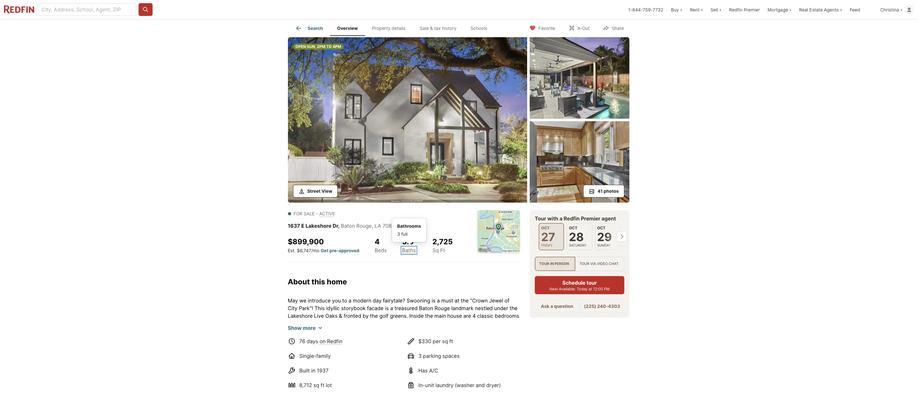 Task type: describe. For each thing, give the bounding box(es) containing it.
we
[[299, 298, 307, 304]]

single-family
[[299, 353, 331, 360]]

idyllic
[[326, 305, 340, 312]]

redfin inside button
[[729, 7, 743, 12]]

& down sunny
[[404, 359, 408, 365]]

active link
[[319, 211, 335, 217]]

▾ for christina ▾
[[901, 7, 903, 12]]

favorite button
[[524, 21, 561, 34]]

feed
[[850, 7, 861, 12]]

this inside may we introduce you to a modern day fairytale? swooning is a must at the "crown jewel of city park"! this idyllic storybook facade is a treasured baton rouge landmark nestled under the lakeshore live oaks  &  fronted by the golf greens. inside the main house are 4 classic bedrooms spanning the 1st  &  2nd levels with the original wood floors  &  millwork. there is also an enchanting caretaker's cottage with one bedroom/bath, kitchenette + a little unexpected magic(ie hidden storage). the main foyer opens to a nostalgic staircase  &  a new brick-clad half bath for guests. moving into the living room is the wood-burning fireplace that will provide the backdrop for cherished memories to be made. a sunny siren's song will pull you into the adjacent den with a built-in bar, vaulted ceilings  &  terracotta tile floors. sunlight is the hero of this space emphasized by floor to ceiling windows with views of the new deck  &  landscaped courtyard. the primary bedroom has a sweeping layout, double walk-in closets  &  spacious ensuite bath. previous improvements include pella windows, an architecural shingle roof replacement on both structures in (2009), copper awnings  &  gutters. the outdoor oas
[[288, 367, 297, 373]]

is up golf on the bottom
[[385, 305, 389, 312]]

the down provide
[[491, 351, 499, 358]]

2 , from the left
[[372, 223, 373, 229]]

structures
[[339, 390, 364, 396]]

0 horizontal spatial you
[[332, 298, 341, 304]]

bathrooms
[[397, 224, 421, 229]]

original
[[380, 321, 398, 327]]

property details tab
[[365, 21, 413, 36]]

with up emphasized
[[321, 359, 331, 365]]

for
[[294, 211, 303, 217]]

0 vertical spatial on
[[320, 339, 326, 345]]

+
[[452, 328, 456, 335]]

outdoor
[[465, 390, 484, 396]]

layout,
[[406, 374, 422, 381]]

baths
[[402, 248, 416, 254]]

2,725
[[433, 238, 453, 247]]

1 vertical spatial will
[[451, 351, 459, 358]]

parking
[[423, 353, 441, 360]]

with up the oct 27 friday
[[547, 216, 558, 222]]

0 vertical spatial sq
[[442, 339, 448, 345]]

built in 1937
[[299, 368, 329, 374]]

windows,
[[410, 382, 433, 388]]

3 inside bathrooms 3 full
[[397, 232, 400, 237]]

0 vertical spatial by
[[363, 313, 369, 319]]

out
[[582, 25, 590, 31]]

real estate agents ▾ link
[[800, 0, 843, 19]]

pm
[[604, 287, 610, 292]]

overview tab
[[330, 21, 365, 36]]

▾ for buy ▾
[[681, 7, 683, 12]]

with right levels
[[359, 321, 370, 327]]

-
[[316, 211, 318, 217]]

oct for 29
[[597, 226, 606, 231]]

provide
[[487, 344, 505, 350]]

tour for tour with a redfin premier agent
[[535, 216, 546, 222]]

oct for 27
[[541, 226, 550, 231]]

240-
[[597, 304, 608, 309]]

759-
[[643, 7, 653, 12]]

brick-
[[482, 336, 496, 342]]

sweeping
[[382, 374, 405, 381]]

has
[[368, 374, 376, 381]]

burning
[[424, 344, 443, 350]]

1 vertical spatial of
[[507, 359, 512, 365]]

0 horizontal spatial into
[[346, 344, 356, 350]]

in down improvements
[[365, 390, 370, 396]]

in left person
[[550, 262, 554, 267]]

open sun, 2pm to 4pm link
[[288, 37, 527, 204]]

closets
[[461, 374, 478, 381]]

bedrooms
[[495, 313, 519, 319]]

street view
[[307, 189, 332, 194]]

sell
[[711, 7, 718, 12]]

share button
[[598, 21, 630, 34]]

the up landscaped
[[486, 359, 494, 365]]

greens.
[[390, 313, 408, 319]]

tour
[[587, 280, 597, 287]]

& up the shingle
[[479, 374, 482, 381]]

about
[[288, 278, 310, 287]]

0 horizontal spatial sq
[[314, 383, 319, 389]]

dr
[[333, 223, 338, 229]]

sunday
[[597, 244, 611, 248]]

mortgage ▾ button
[[764, 0, 796, 19]]

enchanting
[[288, 328, 315, 335]]

adjacent
[[288, 359, 309, 365]]

memories
[[345, 351, 369, 358]]

0 vertical spatial will
[[477, 344, 485, 350]]

at inside may we introduce you to a modern day fairytale? swooning is a must at the "crown jewel of city park"! this idyllic storybook facade is a treasured baton rouge landmark nestled under the lakeshore live oaks  &  fronted by the golf greens. inside the main house are 4 classic bedrooms spanning the 1st  &  2nd levels with the original wood floors  &  millwork. there is also an enchanting caretaker's cottage with one bedroom/bath, kitchenette + a little unexpected magic(ie hidden storage). the main foyer opens to a nostalgic staircase  &  a new brick-clad half bath for guests. moving into the living room is the wood-burning fireplace that will provide the backdrop for cherished memories to be made. a sunny siren's song will pull you into the adjacent den with a built-in bar, vaulted ceilings  &  terracotta tile floors. sunlight is the hero of this space emphasized by floor to ceiling windows with views of the new deck  &  landscaped courtyard. the primary bedroom has a sweeping layout, double walk-in closets  &  spacious ensuite bath. previous improvements include pella windows, an architecural shingle roof replacement on both structures in (2009), copper awnings  &  gutters. the outdoor oas
[[455, 298, 460, 304]]

sunlight
[[460, 359, 479, 365]]

City, Address, School, Agent, ZIP search field
[[38, 3, 136, 16]]

4303
[[608, 304, 620, 309]]

spanning
[[288, 321, 310, 327]]

rent ▾ button
[[690, 0, 703, 19]]

question
[[554, 304, 573, 309]]

schedule tour next available: today at 12:00 pm
[[550, 280, 610, 292]]

estate
[[810, 7, 823, 12]]

ft
[[440, 248, 445, 254]]

made.
[[384, 351, 399, 358]]

floors
[[414, 321, 428, 327]]

the up one
[[371, 321, 379, 327]]

introduce
[[308, 298, 331, 304]]

next image
[[617, 232, 627, 242]]

the down facade
[[370, 313, 378, 319]]

share
[[612, 25, 624, 31]]

tour via video chat
[[580, 262, 619, 267]]

41 photos button
[[583, 185, 624, 198]]

(225) 240-4303 link
[[584, 304, 620, 309]]

0 horizontal spatial premier
[[581, 216, 600, 222]]

rent ▾ button
[[686, 0, 707, 19]]

and
[[476, 383, 485, 389]]

to down the bedroom/bath,
[[404, 336, 409, 342]]

tour in person
[[539, 262, 569, 267]]

to up 'storybook'
[[342, 298, 347, 304]]

ceiling
[[371, 367, 386, 373]]

0 horizontal spatial main
[[362, 336, 373, 342]]

e
[[301, 223, 304, 229]]

0 vertical spatial of
[[505, 298, 510, 304]]

opens
[[388, 336, 403, 342]]

28
[[569, 230, 584, 244]]

dryer)
[[486, 383, 501, 389]]

& inside sale & tax history tab
[[430, 26, 433, 31]]

with left one
[[364, 328, 374, 335]]

history
[[442, 26, 457, 31]]

lakeshore inside may we introduce you to a modern day fairytale? swooning is a must at the "crown jewel of city park"! this idyllic storybook facade is a treasured baton rouge landmark nestled under the lakeshore live oaks  &  fronted by the golf greens. inside the main house are 4 classic bedrooms spanning the 1st  &  2nd levels with the original wood floors  &  millwork. there is also an enchanting caretaker's cottage with one bedroom/bath, kitchenette + a little unexpected magic(ie hidden storage). the main foyer opens to a nostalgic staircase  &  a new brick-clad half bath for guests. moving into the living room is the wood-burning fireplace that will provide the backdrop for cherished memories to be made. a sunny siren's song will pull you into the adjacent den with a built-in bar, vaulted ceilings  &  terracotta tile floors. sunlight is the hero of this space emphasized by floor to ceiling windows with views of the new deck  &  landscaped courtyard. the primary bedroom has a sweeping layout, double walk-in closets  &  spacious ensuite bath. previous improvements include pella windows, an architecural shingle roof replacement on both structures in (2009), copper awnings  &  gutters. the outdoor oas
[[288, 313, 313, 319]]

guests.
[[308, 344, 326, 350]]

be
[[377, 351, 383, 358]]

mortgage ▾ button
[[768, 0, 792, 19]]

nestled
[[475, 305, 493, 312]]

submit search image
[[142, 6, 149, 13]]

0 horizontal spatial ft
[[321, 383, 324, 389]]

bath.
[[307, 382, 319, 388]]

1 vertical spatial new
[[453, 367, 463, 373]]

baton inside may we introduce you to a modern day fairytale? swooning is a must at the "crown jewel of city park"! this idyllic storybook facade is a treasured baton rouge landmark nestled under the lakeshore live oaks  &  fronted by the golf greens. inside the main house are 4 classic bedrooms spanning the 1st  &  2nd levels with the original wood floors  &  millwork. there is also an enchanting caretaker's cottage with one bedroom/bath, kitchenette + a little unexpected magic(ie hidden storage). the main foyer opens to a nostalgic staircase  &  a new brick-clad half bath for guests. moving into the living room is the wood-burning fireplace that will provide the backdrop for cherished memories to be made. a sunny siren's song will pull you into the adjacent den with a built-in bar, vaulted ceilings  &  terracotta tile floors. sunlight is the hero of this space emphasized by floor to ceiling windows with views of the new deck  &  landscaped courtyard. the primary bedroom has a sweeping layout, double walk-in closets  &  spacious ensuite bath. previous improvements include pella windows, an architecural shingle roof replacement on both structures in (2009), copper awnings  &  gutters. the outdoor oas
[[419, 305, 433, 312]]

sell ▾ button
[[707, 0, 726, 19]]

1 vertical spatial into
[[481, 351, 490, 358]]

2nd
[[334, 321, 343, 327]]

city
[[288, 305, 298, 312]]

▾ for mortgage ▾
[[790, 7, 792, 12]]

1 horizontal spatial ft
[[450, 339, 453, 345]]

person
[[555, 262, 569, 267]]

1937
[[317, 368, 329, 374]]

wood-
[[409, 344, 424, 350]]

0 horizontal spatial rouge
[[357, 223, 372, 229]]

foyer
[[374, 336, 387, 342]]

oct for 28
[[569, 226, 578, 231]]

1 horizontal spatial you
[[470, 351, 479, 358]]

is down opens
[[394, 344, 398, 350]]

single-
[[299, 353, 316, 360]]

ask
[[541, 304, 549, 309]]

schools
[[471, 26, 488, 31]]

to
[[326, 44, 332, 49]]

1 vertical spatial for
[[312, 351, 319, 358]]

0 vertical spatial main
[[435, 313, 446, 319]]

/mo
[[311, 248, 320, 254]]

home
[[327, 278, 347, 287]]



Task type: locate. For each thing, give the bounding box(es) containing it.
x-
[[578, 25, 582, 31]]

▾ inside rent ▾ dropdown button
[[701, 7, 703, 12]]

1 horizontal spatial at
[[589, 287, 592, 292]]

1637 e lakeshore dr , baton rouge , la 70808
[[288, 223, 398, 229]]

3 oct from the left
[[597, 226, 606, 231]]

map entry image
[[478, 211, 520, 253]]

1 vertical spatial this
[[288, 367, 297, 373]]

main up living
[[362, 336, 373, 342]]

redfin right sell ▾ dropdown button
[[729, 7, 743, 12]]

$899,900
[[288, 238, 324, 247]]

by down facade
[[363, 313, 369, 319]]

oct inside oct 28 saturday
[[569, 226, 578, 231]]

1st
[[321, 321, 327, 327]]

▾ inside buy ▾ dropdown button
[[681, 7, 683, 12]]

by down 'built-'
[[345, 367, 350, 373]]

tour left person
[[539, 262, 549, 267]]

0 vertical spatial 3
[[397, 232, 400, 237]]

the up "walk-"
[[444, 367, 452, 373]]

main up millwork.
[[435, 313, 446, 319]]

5 ▾ from the left
[[840, 7, 843, 12]]

4 right the are
[[473, 313, 476, 319]]

1637 e lakeshore dr, baton rouge, la 70808 image
[[288, 37, 527, 203], [530, 37, 630, 119], [530, 121, 630, 203]]

▾ right "christina" at the right top of page
[[901, 7, 903, 12]]

sell ▾ button
[[711, 0, 722, 19]]

0 horizontal spatial new
[[453, 367, 463, 373]]

1 oct from the left
[[541, 226, 550, 231]]

oct inside the oct 27 friday
[[541, 226, 550, 231]]

into up memories at bottom left
[[346, 344, 356, 350]]

the down cottage
[[351, 336, 360, 342]]

1 horizontal spatial rouge
[[435, 305, 450, 312]]

the
[[461, 298, 469, 304], [510, 305, 518, 312], [370, 313, 378, 319], [425, 313, 433, 319], [311, 321, 319, 327], [371, 321, 379, 327], [357, 344, 365, 350], [399, 344, 407, 350], [506, 344, 514, 350], [491, 351, 499, 358], [486, 359, 494, 365], [444, 367, 452, 373]]

song
[[438, 351, 450, 358]]

1 vertical spatial 4
[[473, 313, 476, 319]]

0 horizontal spatial redfin
[[327, 339, 343, 345]]

of right hero
[[507, 359, 512, 365]]

▾ right agents
[[840, 7, 843, 12]]

on right days
[[320, 339, 326, 345]]

1 vertical spatial ft
[[321, 383, 324, 389]]

0 horizontal spatial oct
[[541, 226, 550, 231]]

room
[[380, 344, 393, 350]]

2 vertical spatial the
[[455, 390, 464, 396]]

in
[[550, 262, 554, 267], [349, 359, 354, 365], [311, 368, 316, 374], [455, 374, 459, 381], [365, 390, 370, 396]]

▾ for rent ▾
[[701, 7, 703, 12]]

tour
[[535, 216, 546, 222], [539, 262, 549, 267], [580, 262, 589, 267]]

oct down tour with a redfin premier agent
[[569, 226, 578, 231]]

lakeshore down -
[[306, 223, 332, 229]]

list box
[[535, 257, 624, 272]]

an down "double"
[[434, 382, 440, 388]]

6 ▾ from the left
[[901, 7, 903, 12]]

sale & tax history
[[420, 26, 457, 31]]

shingle
[[471, 382, 488, 388]]

facade
[[367, 305, 384, 312]]

sale & tax history tab
[[413, 21, 464, 36]]

day
[[373, 298, 382, 304]]

2 vertical spatial of
[[437, 367, 442, 373]]

& up kitchenette
[[429, 321, 433, 327]]

christina
[[881, 7, 899, 12]]

premier left 'agent'
[[581, 216, 600, 222]]

1 ▾ from the left
[[681, 7, 683, 12]]

▾ inside real estate agents ▾ link
[[840, 7, 843, 12]]

to up has
[[364, 367, 369, 373]]

2 horizontal spatial oct
[[597, 226, 606, 231]]

magic(ie
[[288, 336, 308, 342]]

sq right '8,712'
[[314, 383, 319, 389]]

oaks
[[325, 313, 338, 319]]

new down floors.
[[453, 367, 463, 373]]

tour for tour via video chat
[[580, 262, 589, 267]]

in left bar,
[[349, 359, 354, 365]]

redfin up oct 28 saturday
[[564, 216, 580, 222]]

1 vertical spatial rouge
[[435, 305, 450, 312]]

2 horizontal spatial the
[[455, 390, 464, 396]]

baton right dr
[[341, 223, 355, 229]]

redfin down caretaker's
[[327, 339, 343, 345]]

details
[[392, 26, 406, 31]]

for up "backdrop"
[[300, 344, 307, 350]]

view
[[322, 189, 332, 194]]

1 vertical spatial the
[[314, 374, 323, 381]]

0 vertical spatial premier
[[744, 7, 760, 12]]

1 horizontal spatial an
[[489, 321, 494, 327]]

ft
[[450, 339, 453, 345], [321, 383, 324, 389]]

on inside may we introduce you to a modern day fairytale? swooning is a must at the "crown jewel of city park"! this idyllic storybook facade is a treasured baton rouge landmark nestled under the lakeshore live oaks  &  fronted by the golf greens. inside the main house are 4 classic bedrooms spanning the 1st  &  2nd levels with the original wood floors  &  millwork. there is also an enchanting caretaker's cottage with one bedroom/bath, kitchenette + a little unexpected magic(ie hidden storage). the main foyer opens to a nostalgic staircase  &  a new brick-clad half bath for guests. moving into the living room is the wood-burning fireplace that will provide the backdrop for cherished memories to be made. a sunny siren's song will pull you into the adjacent den with a built-in bar, vaulted ceilings  &  terracotta tile floors. sunlight is the hero of this space emphasized by floor to ceiling windows with views of the new deck  &  landscaped courtyard. the primary bedroom has a sweeping layout, double walk-in closets  &  spacious ensuite bath. previous improvements include pella windows, an architecural shingle roof replacement on both structures in (2009), copper awnings  &  gutters. the outdoor oas
[[319, 390, 325, 396]]

redfin premier button
[[726, 0, 764, 19]]

1 vertical spatial by
[[345, 367, 350, 373]]

1 vertical spatial 3
[[419, 353, 422, 360]]

0 vertical spatial ft
[[450, 339, 453, 345]]

0 vertical spatial the
[[351, 336, 360, 342]]

you down that at the right of page
[[470, 351, 479, 358]]

hidden
[[310, 336, 326, 342]]

agents
[[824, 7, 839, 12]]

full
[[401, 232, 408, 237]]

that
[[466, 344, 476, 350]]

0 horizontal spatial 4
[[375, 238, 380, 247]]

0 vertical spatial into
[[346, 344, 356, 350]]

there
[[457, 321, 471, 327]]

is left 'must'
[[432, 298, 436, 304]]

rouge left la
[[357, 223, 372, 229]]

4 beds
[[375, 238, 387, 254]]

at up landmark at the bottom of the page
[[455, 298, 460, 304]]

0 horizontal spatial by
[[345, 367, 350, 373]]

sq
[[433, 248, 439, 254]]

will
[[477, 344, 485, 350], [451, 351, 459, 358]]

1 horizontal spatial main
[[435, 313, 446, 319]]

▾ inside mortgage ▾ dropdown button
[[790, 7, 792, 12]]

76
[[299, 339, 305, 345]]

built-
[[337, 359, 349, 365]]

0 vertical spatial for
[[300, 344, 307, 350]]

show more button
[[288, 325, 322, 332]]

0 horizontal spatial ,
[[338, 223, 340, 229]]

is
[[432, 298, 436, 304], [385, 305, 389, 312], [472, 321, 476, 327], [394, 344, 398, 350], [481, 359, 484, 365]]

lakeshore up spanning
[[288, 313, 313, 319]]

by
[[363, 313, 369, 319], [345, 367, 350, 373]]

will right that at the right of page
[[477, 344, 485, 350]]

, up get pre-approved link
[[338, 223, 340, 229]]

next
[[550, 287, 558, 292]]

1 vertical spatial baton
[[419, 305, 433, 312]]

& left tax
[[430, 26, 433, 31]]

tour with a redfin premier agent
[[535, 216, 616, 222]]

3 left full
[[397, 232, 400, 237]]

0 vertical spatial at
[[589, 287, 592, 292]]

& down unit
[[430, 390, 433, 396]]

oct down 'agent'
[[597, 226, 606, 231]]

moving
[[327, 344, 345, 350]]

tab list containing search
[[288, 19, 500, 36]]

$330
[[419, 339, 432, 345]]

at down tour
[[589, 287, 592, 292]]

deck
[[464, 367, 476, 373]]

ft left lot
[[321, 383, 324, 389]]

1 horizontal spatial this
[[312, 278, 325, 287]]

▾ right buy at right top
[[681, 7, 683, 12]]

2pm
[[317, 44, 325, 49]]

1 horizontal spatial ,
[[372, 223, 373, 229]]

0 horizontal spatial baton
[[341, 223, 355, 229]]

the down half
[[506, 344, 514, 350]]

of up under
[[505, 298, 510, 304]]

3 ▾ from the left
[[720, 7, 722, 12]]

is left "also"
[[472, 321, 476, 327]]

house
[[448, 313, 462, 319]]

& up 2nd
[[339, 313, 342, 319]]

0 horizontal spatial the
[[314, 374, 323, 381]]

1 horizontal spatial new
[[470, 336, 481, 342]]

1 horizontal spatial 3
[[419, 353, 422, 360]]

is right sunlight
[[481, 359, 484, 365]]

the up 8,712 sq ft lot
[[314, 374, 323, 381]]

modern
[[353, 298, 372, 304]]

0 vertical spatial you
[[332, 298, 341, 304]]

the up landmark at the bottom of the page
[[461, 298, 469, 304]]

▾ for sell ▾
[[720, 7, 722, 12]]

1 vertical spatial at
[[455, 298, 460, 304]]

an up "unexpected"
[[489, 321, 494, 327]]

you up idyllic
[[332, 298, 341, 304]]

0 vertical spatial new
[[470, 336, 481, 342]]

bath
[[288, 344, 299, 350]]

under
[[494, 305, 508, 312]]

to
[[342, 298, 347, 304], [404, 336, 409, 342], [370, 351, 375, 358], [364, 367, 369, 373]]

at inside schedule tour next available: today at 12:00 pm
[[589, 287, 592, 292]]

▾ right sell
[[720, 7, 722, 12]]

open sun, 2pm to 4pm
[[296, 44, 341, 49]]

a
[[401, 351, 404, 358]]

1 vertical spatial on
[[319, 390, 325, 396]]

1 vertical spatial redfin
[[564, 216, 580, 222]]

will down fireplace
[[451, 351, 459, 358]]

$6,747
[[297, 248, 311, 254]]

into down provide
[[481, 351, 490, 358]]

1 vertical spatial an
[[434, 382, 440, 388]]

0 horizontal spatial at
[[455, 298, 460, 304]]

the down in-unit laundry (washer and dryer)
[[455, 390, 464, 396]]

oct inside oct 29 sunday
[[597, 226, 606, 231]]

0 horizontal spatial this
[[288, 367, 297, 373]]

living
[[366, 344, 379, 350]]

unexpected
[[473, 328, 502, 335]]

to left the be
[[370, 351, 375, 358]]

4 ▾ from the left
[[790, 7, 792, 12]]

caretaker's
[[316, 328, 343, 335]]

1 horizontal spatial the
[[351, 336, 360, 342]]

vaulted
[[365, 359, 383, 365]]

on down 8,712 sq ft lot
[[319, 390, 325, 396]]

0 vertical spatial rouge
[[357, 223, 372, 229]]

emphasized
[[314, 367, 343, 373]]

clad
[[496, 336, 506, 342]]

premier inside button
[[744, 7, 760, 12]]

this left home
[[312, 278, 325, 287]]

1 vertical spatial sq
[[314, 383, 319, 389]]

via
[[590, 262, 596, 267]]

primary
[[325, 374, 343, 381]]

property
[[372, 26, 391, 31]]

walk-
[[442, 374, 455, 381]]

overview
[[337, 26, 358, 31]]

for up the den
[[312, 351, 319, 358]]

2 vertical spatial redfin
[[327, 339, 343, 345]]

1 horizontal spatial into
[[481, 351, 490, 358]]

new up that at the right of page
[[470, 336, 481, 342]]

tour left via
[[580, 262, 589, 267]]

▾ inside sell ▾ dropdown button
[[720, 7, 722, 12]]

for sale - active
[[294, 211, 335, 217]]

redfin for tour with a redfin premier agent
[[564, 216, 580, 222]]

0 vertical spatial baton
[[341, 223, 355, 229]]

2 ▾ from the left
[[701, 7, 703, 12]]

tab list
[[288, 19, 500, 36]]

0 vertical spatial 4
[[375, 238, 380, 247]]

3 down wood-
[[419, 353, 422, 360]]

tour up the oct 27 friday
[[535, 216, 546, 222]]

baton down swooning
[[419, 305, 433, 312]]

0 vertical spatial lakeshore
[[306, 223, 332, 229]]

2 horizontal spatial redfin
[[729, 7, 743, 12]]

None button
[[539, 223, 564, 251], [567, 224, 592, 251], [595, 224, 621, 251], [539, 223, 564, 251], [567, 224, 592, 251], [595, 224, 621, 251]]

sq right per
[[442, 339, 448, 345]]

backdrop
[[288, 351, 311, 358]]

the up bedrooms
[[510, 305, 518, 312]]

floor
[[352, 367, 363, 373]]

0 horizontal spatial will
[[451, 351, 459, 358]]

in right built
[[311, 368, 316, 374]]

fireplace
[[444, 344, 465, 350]]

1 vertical spatial you
[[470, 351, 479, 358]]

& right 1st
[[329, 321, 332, 327]]

1 horizontal spatial baton
[[419, 305, 433, 312]]

saturday
[[569, 244, 586, 248]]

days
[[307, 339, 318, 345]]

1 horizontal spatial by
[[363, 313, 369, 319]]

rouge down 'must'
[[435, 305, 450, 312]]

premier left mortgage
[[744, 7, 760, 12]]

& down "little"
[[461, 336, 465, 342]]

844-
[[633, 7, 643, 12]]

0 vertical spatial this
[[312, 278, 325, 287]]

1 , from the left
[[338, 223, 340, 229]]

1 horizontal spatial redfin
[[564, 216, 580, 222]]

redfin premier
[[729, 7, 760, 12]]

replacement
[[288, 390, 318, 396]]

0 vertical spatial an
[[489, 321, 494, 327]]

0 horizontal spatial for
[[300, 344, 307, 350]]

the up floors
[[425, 313, 433, 319]]

both
[[327, 390, 338, 396]]

are
[[464, 313, 471, 319]]

favorite
[[539, 25, 555, 31]]

rouge inside may we introduce you to a modern day fairytale? swooning is a must at the "crown jewel of city park"! this idyllic storybook facade is a treasured baton rouge landmark nestled under the lakeshore live oaks  &  fronted by the golf greens. inside the main house are 4 classic bedrooms spanning the 1st  &  2nd levels with the original wood floors  &  millwork. there is also an enchanting caretaker's cottage with one bedroom/bath, kitchenette + a little unexpected magic(ie hidden storage). the main foyer opens to a nostalgic staircase  &  a new brick-clad half bath for guests. moving into the living room is the wood-burning fireplace that will provide the backdrop for cherished memories to be made. a sunny siren's song will pull you into the adjacent den with a built-in bar, vaulted ceilings  &  terracotta tile floors. sunlight is the hero of this space emphasized by floor to ceiling windows with views of the new deck  &  landscaped courtyard. the primary bedroom has a sweeping layout, double walk-in closets  &  spacious ensuite bath. previous improvements include pella windows, an architecural shingle roof replacement on both structures in (2009), copper awnings  &  gutters. the outdoor oas
[[435, 305, 450, 312]]

1 horizontal spatial will
[[477, 344, 485, 350]]

tour for tour in person
[[539, 262, 549, 267]]

in up architecural
[[455, 374, 459, 381]]

list box containing tour in person
[[535, 257, 624, 272]]

1 horizontal spatial for
[[312, 351, 319, 358]]

the up a
[[399, 344, 407, 350]]

& right deck at the bottom right of page
[[478, 367, 481, 373]]

▾ right mortgage
[[790, 7, 792, 12]]

4 inside 4 beds
[[375, 238, 380, 247]]

0 horizontal spatial 3
[[397, 232, 400, 237]]

the down live
[[311, 321, 319, 327]]

chat
[[609, 262, 619, 267]]

est.
[[288, 248, 296, 254]]

this down adjacent on the left bottom of the page
[[288, 367, 297, 373]]

0 horizontal spatial an
[[434, 382, 440, 388]]

oct 27 friday
[[541, 226, 555, 248]]

4 up the beds
[[375, 238, 380, 247]]

ask a question link
[[541, 304, 573, 309]]

oct up friday
[[541, 226, 550, 231]]

1 horizontal spatial premier
[[744, 7, 760, 12]]

1 vertical spatial main
[[362, 336, 373, 342]]

with up 'layout,'
[[410, 367, 421, 373]]

rent ▾
[[690, 7, 703, 12]]

sell ▾
[[711, 7, 722, 12]]

1 horizontal spatial oct
[[569, 226, 578, 231]]

has a/c
[[419, 368, 438, 374]]

family
[[316, 353, 331, 360]]

landscaped
[[482, 367, 510, 373]]

1 vertical spatial premier
[[581, 216, 600, 222]]

schools tab
[[464, 21, 495, 36]]

0 vertical spatial redfin
[[729, 7, 743, 12]]

2 oct from the left
[[569, 226, 578, 231]]

the up memories at bottom left
[[357, 344, 365, 350]]

1 horizontal spatial 4
[[473, 313, 476, 319]]

1 horizontal spatial sq
[[442, 339, 448, 345]]

x-out button
[[563, 21, 595, 34]]

1 vertical spatial lakeshore
[[288, 313, 313, 319]]

of down the 'tile'
[[437, 367, 442, 373]]

▾ right rent
[[701, 7, 703, 12]]

improvements
[[343, 382, 377, 388]]

buy ▾ button
[[671, 0, 683, 19]]

gutters.
[[435, 390, 453, 396]]

4 inside may we introduce you to a modern day fairytale? swooning is a must at the "crown jewel of city park"! this idyllic storybook facade is a treasured baton rouge landmark nestled under the lakeshore live oaks  &  fronted by the golf greens. inside the main house are 4 classic bedrooms spanning the 1st  &  2nd levels with the original wood floors  &  millwork. there is also an enchanting caretaker's cottage with one bedroom/bath, kitchenette + a little unexpected magic(ie hidden storage). the main foyer opens to a nostalgic staircase  &  a new brick-clad half bath for guests. moving into the living room is the wood-burning fireplace that will provide the backdrop for cherished memories to be made. a sunny siren's song will pull you into the adjacent den with a built-in bar, vaulted ceilings  &  terracotta tile floors. sunlight is the hero of this space emphasized by floor to ceiling windows with views of the new deck  &  landscaped courtyard. the primary bedroom has a sweeping layout, double walk-in closets  &  spacious ensuite bath. previous improvements include pella windows, an architecural shingle roof replacement on both structures in (2009), copper awnings  &  gutters. the outdoor oas
[[473, 313, 476, 319]]

redfin for 76 days on redfin
[[327, 339, 343, 345]]

ft down +
[[450, 339, 453, 345]]



Task type: vqa. For each thing, say whether or not it's contained in the screenshot.
City Guide
no



